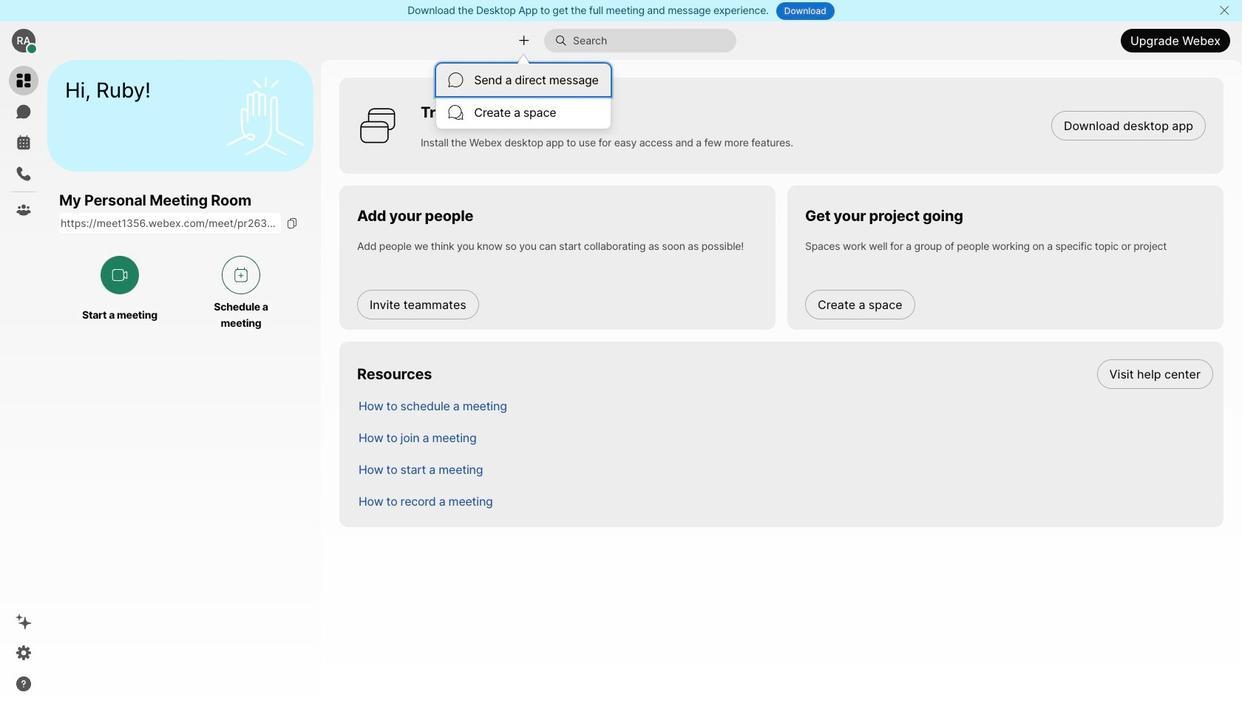 Task type: vqa. For each thing, say whether or not it's contained in the screenshot.
"ADD TEAM MEMBER" list item
no



Task type: describe. For each thing, give the bounding box(es) containing it.
3 list item from the top
[[347, 421, 1224, 453]]

cancel_16 image
[[1219, 4, 1230, 16]]

chat_20 image
[[448, 72, 463, 87]]

two hands high fiving image
[[221, 71, 310, 160]]



Task type: locate. For each thing, give the bounding box(es) containing it.
menu bar
[[437, 64, 610, 129]]

5 list item from the top
[[347, 485, 1224, 517]]

2 list item from the top
[[347, 390, 1224, 421]]

navigation
[[0, 60, 47, 712]]

chat group_20 image
[[448, 105, 463, 120]]

list item
[[347, 358, 1224, 390], [347, 390, 1224, 421], [347, 421, 1224, 453], [347, 453, 1224, 485], [347, 485, 1224, 517]]

None text field
[[59, 213, 281, 234]]

4 list item from the top
[[347, 453, 1224, 485]]

1 list item from the top
[[347, 358, 1224, 390]]

webex tab list
[[9, 66, 38, 225]]



